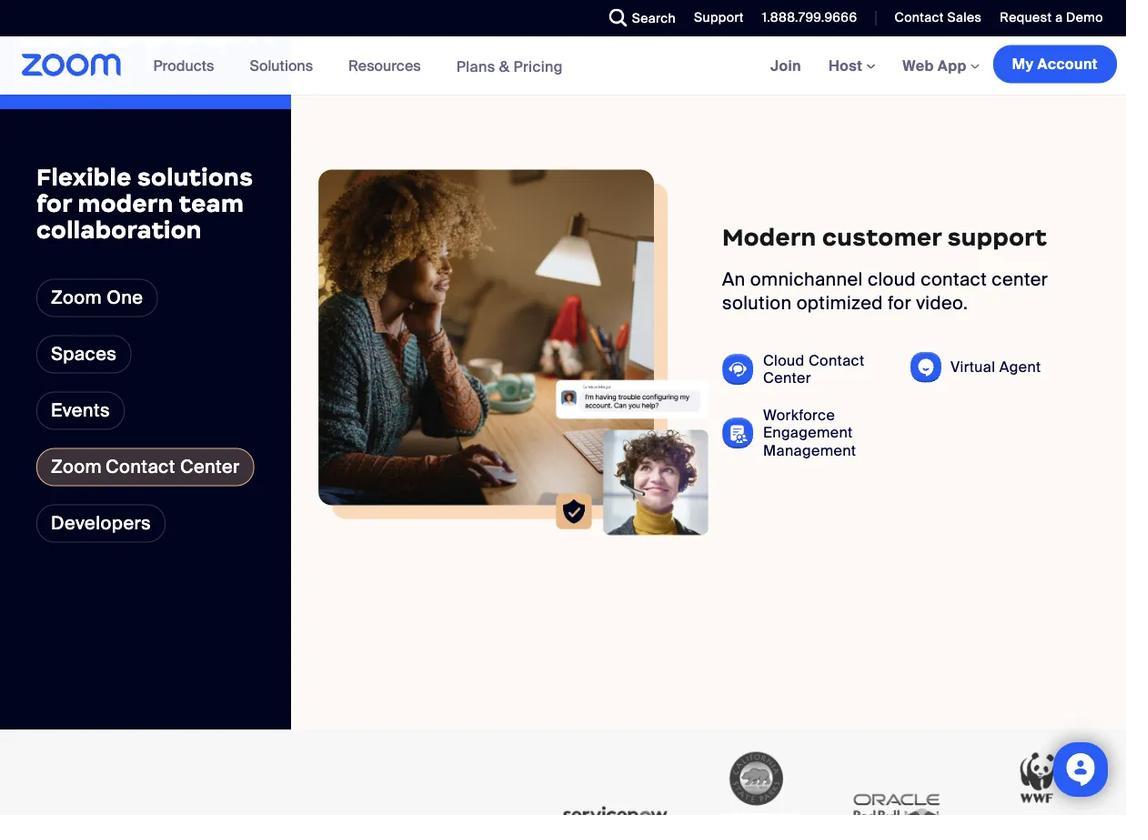Task type: describe. For each thing, give the bounding box(es) containing it.
product information navigation
[[140, 36, 577, 96]]

a
[[1056, 9, 1063, 26]]

meetings navigation
[[757, 36, 1127, 96]]

products button
[[153, 36, 222, 95]]

account
[[1038, 55, 1098, 74]]

request
[[1000, 9, 1052, 26]]

demo
[[1067, 9, 1104, 26]]

virtual agent link
[[951, 358, 1042, 377]]

&
[[499, 57, 510, 76]]

join
[[771, 56, 802, 75]]

video.
[[916, 292, 968, 315]]

web
[[903, 56, 934, 75]]

request a demo
[[1000, 9, 1104, 26]]

flexible solutions for modern team collaboration
[[36, 163, 253, 245]]

contact sales
[[895, 9, 982, 26]]

cloud contact center
[[763, 351, 865, 388]]

solutions
[[250, 56, 313, 75]]

virtual agent
[[951, 358, 1042, 377]]

contact sales link up web app dropdown button
[[895, 9, 982, 26]]

zoom one
[[51, 287, 143, 310]]

cloud contact center link
[[763, 351, 907, 388]]

an omnichannel cloud contact center solution optimized for video.
[[722, 269, 1049, 315]]

for inside an omnichannel cloud contact center solution optimized for video.
[[888, 292, 912, 315]]

1.888.799.9666
[[762, 9, 858, 26]]

modern
[[722, 222, 817, 252]]

solutions button
[[250, 36, 321, 95]]

support
[[948, 222, 1048, 252]]

agent
[[1000, 358, 1042, 377]]

team
[[179, 189, 244, 218]]

workforce engagement management link
[[763, 406, 907, 460]]

sales
[[948, 9, 982, 26]]

for inside flexible solutions for modern team collaboration
[[36, 189, 72, 218]]

solution
[[722, 292, 792, 315]]

workforce engagement management
[[763, 406, 857, 460]]

web app button
[[903, 56, 980, 75]]

resources
[[349, 56, 421, 75]]

customer
[[823, 222, 942, 252]]

california state parks logo image
[[704, 744, 808, 814]]

zoom interface icon - zoom contact center image
[[474, 357, 709, 536]]



Task type: vqa. For each thing, say whether or not it's contained in the screenshot.
customer
yes



Task type: locate. For each thing, give the bounding box(es) containing it.
for left modern
[[36, 189, 72, 218]]

0 horizontal spatial for
[[36, 189, 72, 218]]

my account link
[[993, 45, 1117, 83]]

1 horizontal spatial for
[[888, 292, 912, 315]]

servicenow logo image
[[563, 780, 668, 815]]

center
[[992, 269, 1049, 292]]

flexible solutions for modern team collaboration tab list
[[36, 279, 255, 487]]

center inside cloud contact center
[[763, 369, 812, 388]]

zoom inside zoom one tab
[[51, 287, 102, 310]]

cloud
[[868, 269, 916, 292]]

contact
[[921, 269, 987, 292]]

engagement
[[763, 424, 853, 443]]

1 zoom from the top
[[51, 287, 102, 310]]

my account
[[1013, 55, 1098, 74]]

zoom for zoom contact center
[[51, 456, 102, 479]]

collaboration
[[36, 215, 202, 245]]

one
[[107, 287, 143, 310]]

for
[[36, 189, 72, 218], [888, 292, 912, 315]]

app
[[938, 56, 967, 75]]

2 zoom from the top
[[51, 456, 102, 479]]

1 vertical spatial zoom
[[51, 456, 102, 479]]

center for cloud contact center
[[763, 369, 812, 388]]

banner
[[0, 36, 1127, 96]]

zoom inside zoom contact center tab
[[51, 456, 102, 479]]

contact inside cloud contact center
[[809, 351, 865, 370]]

modern customer support
[[722, 222, 1048, 252]]

0 vertical spatial for
[[36, 189, 72, 218]]

support link
[[681, 0, 749, 36], [694, 9, 744, 26]]

my
[[1013, 55, 1034, 74]]

0 horizontal spatial contact
[[106, 456, 175, 479]]

plans
[[456, 57, 495, 76]]

search button
[[596, 0, 681, 36]]

support
[[694, 9, 744, 26]]

contact
[[895, 9, 944, 26], [809, 351, 865, 370], [106, 456, 175, 479]]

contact sales link up web app
[[881, 0, 987, 36]]

zoom one tab
[[36, 279, 158, 318]]

workforce
[[763, 406, 836, 425]]

0 vertical spatial contact
[[895, 9, 944, 26]]

contact inside tab
[[106, 456, 175, 479]]

management
[[763, 441, 857, 460]]

web app
[[903, 56, 967, 75]]

omnichannel
[[750, 269, 863, 292]]

zoom contact center tab
[[36, 449, 255, 487]]

1.888.799.9666 button
[[749, 0, 862, 36], [762, 9, 858, 26]]

plans & pricing link
[[456, 57, 563, 76], [456, 57, 563, 76]]

0 horizontal spatial center
[[180, 456, 240, 479]]

products
[[153, 56, 214, 75]]

wwf logo image
[[986, 744, 1090, 814]]

zoom logo image
[[22, 54, 122, 76]]

oracle red bull logo image
[[845, 780, 949, 815]]

1 vertical spatial center
[[180, 456, 240, 479]]

cloud
[[763, 351, 805, 370]]

search
[[632, 10, 676, 26]]

host button
[[829, 56, 876, 75]]

zoom contact center
[[51, 456, 240, 479]]

an
[[722, 269, 746, 292]]

4 / 5 group
[[291, 0, 1127, 730]]

1 horizontal spatial center
[[763, 369, 812, 388]]

solutions
[[137, 163, 253, 192]]

flexible
[[36, 163, 132, 192]]

banner containing my account
[[0, 36, 1127, 96]]

contact sales link
[[881, 0, 987, 36], [895, 9, 982, 26]]

center inside tab
[[180, 456, 240, 479]]

virtual
[[951, 358, 996, 377]]

modern
[[78, 189, 173, 218]]

contact for cloud contact center
[[809, 351, 865, 370]]

zoom
[[51, 287, 102, 310], [51, 456, 102, 479]]

for down cloud
[[888, 292, 912, 315]]

0 vertical spatial center
[[763, 369, 812, 388]]

contact for zoom contact center
[[106, 456, 175, 479]]

center
[[763, 369, 812, 388], [180, 456, 240, 479]]

1 vertical spatial for
[[888, 292, 912, 315]]

host
[[829, 56, 867, 75]]

plans & pricing
[[456, 57, 563, 76]]

zoom for zoom one
[[51, 287, 102, 310]]

pricing
[[514, 57, 563, 76]]

request a demo link
[[987, 0, 1127, 36], [1000, 9, 1104, 26]]

center for zoom contact center
[[180, 456, 240, 479]]

2 vertical spatial contact
[[106, 456, 175, 479]]

optimized
[[797, 292, 883, 315]]

1 horizontal spatial contact
[[809, 351, 865, 370]]

resources button
[[349, 36, 429, 95]]

0 vertical spatial zoom
[[51, 287, 102, 310]]

join link
[[757, 36, 815, 95]]

2 horizontal spatial contact
[[895, 9, 944, 26]]

1 vertical spatial contact
[[809, 351, 865, 370]]



